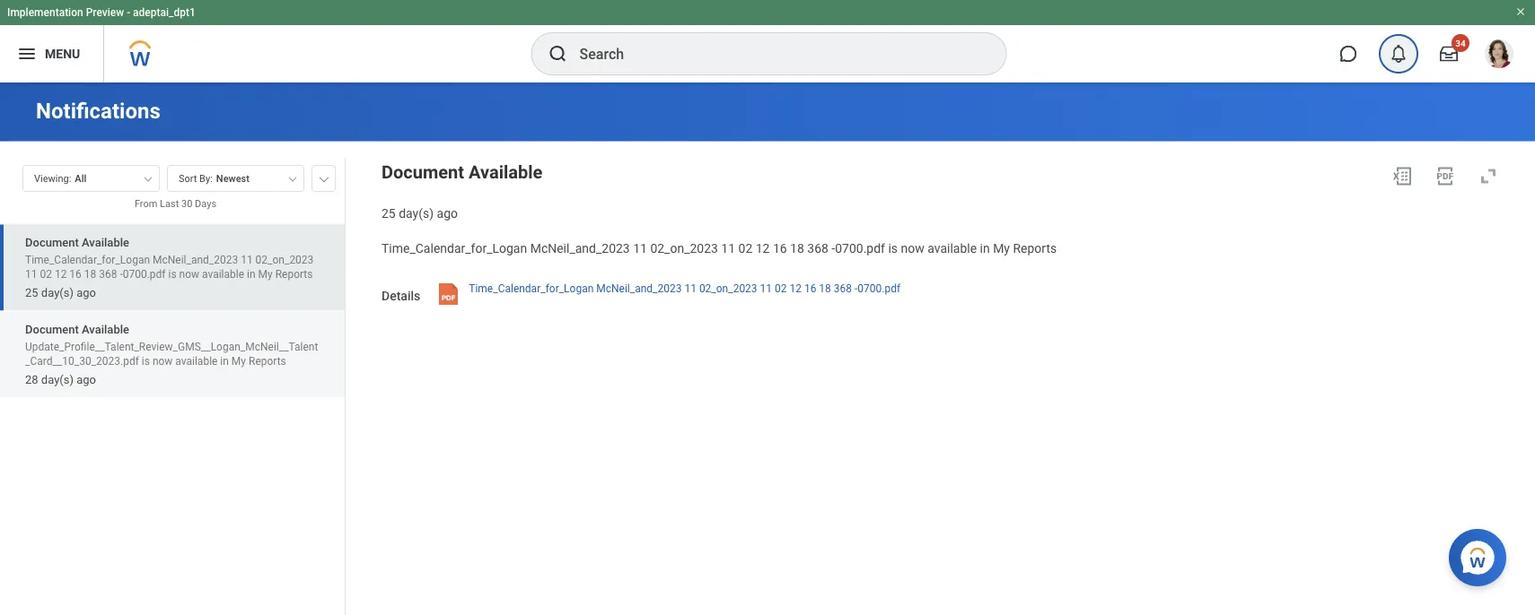 Task type: locate. For each thing, give the bounding box(es) containing it.
0 horizontal spatial in
[[220, 355, 229, 368]]

30
[[181, 198, 192, 210]]

0 horizontal spatial 16
[[69, 268, 82, 281]]

ago up _card__10_30_2023.pdf
[[76, 286, 96, 300]]

time_calendar_for_logan mcneil_and_2023 11 02_on_2023 11 02 12 16 18 368 -0700.pdf
[[469, 283, 901, 295]]

0 horizontal spatial 18
[[84, 268, 96, 281]]

1 vertical spatial 16
[[69, 268, 82, 281]]

1 horizontal spatial 16
[[773, 241, 787, 256]]

in inside document available update_profile__talent_review_gms__logan_mcneil__talent _card__10_30_2023.pdf is now available in my reports 28 day(s) ago
[[220, 355, 229, 368]]

is down last
[[168, 268, 177, 281]]

02_on_2023 inside document available time_calendar_for_logan mcneil_and_2023 11 02_on_2023 11 02 12 16 18 368 -0700.pdf is now available in my reports 25 day(s) ago
[[256, 254, 314, 266]]

from last 30 days
[[135, 198, 216, 210]]

0 vertical spatial 25
[[382, 206, 396, 221]]

2 horizontal spatial 368
[[834, 283, 852, 295]]

_card__10_30_2023.pdf
[[25, 355, 139, 368]]

document down viewing:
[[25, 236, 79, 249]]

0 vertical spatial in
[[980, 241, 990, 256]]

menu
[[45, 46, 80, 61]]

day(s) up _card__10_30_2023.pdf
[[41, 286, 74, 300]]

available
[[928, 241, 977, 256], [202, 268, 244, 281], [175, 355, 218, 368]]

preview
[[86, 6, 124, 19]]

1 vertical spatial document
[[25, 236, 79, 249]]

1 horizontal spatial 12
[[756, 241, 770, 256]]

last
[[160, 198, 179, 210]]

2 vertical spatial 18
[[819, 283, 831, 295]]

document available region
[[382, 158, 1507, 222]]

now down document available region
[[901, 241, 925, 256]]

document inside document available time_calendar_for_logan mcneil_and_2023 11 02_on_2023 11 02 12 16 18 368 -0700.pdf is now available in my reports 25 day(s) ago
[[25, 236, 79, 249]]

document inside document available update_profile__talent_review_gms__logan_mcneil__talent _card__10_30_2023.pdf is now available in my reports 28 day(s) ago
[[25, 323, 79, 336]]

34
[[1456, 38, 1466, 48]]

document inside region
[[382, 162, 464, 183]]

18
[[790, 241, 804, 256], [84, 268, 96, 281], [819, 283, 831, 295]]

available down document available region
[[928, 241, 977, 256]]

12 up _card__10_30_2023.pdf
[[55, 268, 67, 281]]

is
[[888, 241, 898, 256], [168, 268, 177, 281], [142, 355, 150, 368]]

document available update_profile__talent_review_gms__logan_mcneil__talent _card__10_30_2023.pdf is now available in my reports 28 day(s) ago
[[25, 323, 318, 387]]

2 vertical spatial 0700.pdf
[[858, 283, 901, 295]]

available for document available update_profile__talent_review_gms__logan_mcneil__talent _card__10_30_2023.pdf is now available in my reports 28 day(s) ago
[[82, 323, 129, 336]]

available for document available
[[469, 162, 543, 183]]

0700.pdf
[[835, 241, 885, 256], [123, 268, 166, 281], [858, 283, 901, 295]]

implementation preview -   adeptai_dpt1
[[7, 6, 196, 19]]

my
[[993, 241, 1010, 256], [258, 268, 273, 281], [232, 355, 246, 368]]

25 day(s) ago
[[382, 206, 458, 221]]

1 vertical spatial now
[[179, 268, 199, 281]]

in
[[980, 241, 990, 256], [247, 268, 255, 281], [220, 355, 229, 368]]

Search Workday  search field
[[580, 34, 969, 74]]

2 horizontal spatial now
[[901, 241, 925, 256]]

now inside document available update_profile__talent_review_gms__logan_mcneil__talent _card__10_30_2023.pdf is now available in my reports 28 day(s) ago
[[153, 355, 173, 368]]

1 vertical spatial 02
[[40, 268, 52, 281]]

day(s)
[[399, 206, 434, 221], [41, 286, 74, 300], [41, 373, 74, 387]]

2 horizontal spatial 02
[[775, 283, 787, 295]]

time_calendar_for_logan inside document available time_calendar_for_logan mcneil_and_2023 11 02_on_2023 11 02 12 16 18 368 -0700.pdf is now available in my reports 25 day(s) ago
[[25, 254, 150, 266]]

mcneil_and_2023 inside document available time_calendar_for_logan mcneil_and_2023 11 02_on_2023 11 02 12 16 18 368 -0700.pdf is now available in my reports 25 day(s) ago
[[153, 254, 238, 266]]

tab panel inside notifications main content
[[0, 157, 345, 616]]

2 horizontal spatial 16
[[804, 283, 817, 295]]

16
[[773, 241, 787, 256], [69, 268, 82, 281], [804, 283, 817, 295]]

1 horizontal spatial my
[[258, 268, 273, 281]]

0 vertical spatial 0700.pdf
[[835, 241, 885, 256]]

day(s) down document available
[[399, 206, 434, 221]]

1 vertical spatial 25
[[25, 286, 38, 300]]

0 vertical spatial ago
[[437, 206, 458, 221]]

1 vertical spatial 12
[[55, 268, 67, 281]]

tab panel
[[0, 157, 345, 616]]

2 vertical spatial is
[[142, 355, 150, 368]]

menu button
[[0, 25, 103, 83]]

close environment banner image
[[1516, 6, 1526, 17]]

0 horizontal spatial is
[[142, 355, 150, 368]]

2 vertical spatial available
[[82, 323, 129, 336]]

document
[[382, 162, 464, 183], [25, 236, 79, 249], [25, 323, 79, 336]]

368 for time_calendar_for_logan mcneil_and_2023 11 02_on_2023 11 02 12 16 18 368 -0700.pdf
[[834, 283, 852, 295]]

1 horizontal spatial 02
[[739, 241, 753, 256]]

2 vertical spatial my
[[232, 355, 246, 368]]

reports
[[1013, 241, 1057, 256], [275, 268, 313, 281], [249, 355, 286, 368]]

0 vertical spatial 02
[[739, 241, 753, 256]]

time_calendar_for_logan mcneil_and_2023 11 02_on_2023 11 02 12 16 18 368 -0700.pdf is now available in my reports
[[382, 241, 1057, 256]]

1 vertical spatial reports
[[275, 268, 313, 281]]

-
[[127, 6, 130, 19], [832, 241, 835, 256], [120, 268, 123, 281], [855, 283, 858, 295]]

more image
[[319, 173, 330, 182]]

02_on_2023
[[650, 241, 718, 256], [256, 254, 314, 266], [699, 283, 757, 295]]

0 vertical spatial 18
[[790, 241, 804, 256]]

1 vertical spatial ago
[[76, 286, 96, 300]]

0 vertical spatial available
[[469, 162, 543, 183]]

by:
[[199, 173, 213, 185]]

1 vertical spatial day(s)
[[41, 286, 74, 300]]

now down "update_profile__talent_review_gms__logan_mcneil__talent"
[[153, 355, 173, 368]]

viewing: all
[[34, 173, 86, 185]]

1 horizontal spatial 368
[[807, 241, 829, 256]]

document up 25 day(s) ago
[[382, 162, 464, 183]]

tab panel containing document available
[[0, 157, 345, 616]]

1 vertical spatial is
[[168, 268, 177, 281]]

mcneil_and_2023 for time_calendar_for_logan mcneil_and_2023 11 02_on_2023 11 02 12 16 18 368 -0700.pdf is now available in my reports
[[530, 241, 630, 256]]

0 vertical spatial now
[[901, 241, 925, 256]]

ago
[[437, 206, 458, 221], [76, 286, 96, 300], [76, 373, 96, 387]]

2 vertical spatial ago
[[76, 373, 96, 387]]

available inside document available time_calendar_for_logan mcneil_and_2023 11 02_on_2023 11 02 12 16 18 368 -0700.pdf is now available in my reports 25 day(s) ago
[[82, 236, 129, 249]]

1 vertical spatial 18
[[84, 268, 96, 281]]

ago inside document available region
[[437, 206, 458, 221]]

2 vertical spatial now
[[153, 355, 173, 368]]

notifications element
[[1374, 34, 1424, 74]]

mcneil_and_2023
[[530, 241, 630, 256], [153, 254, 238, 266], [596, 283, 682, 295]]

ago down document available
[[437, 206, 458, 221]]

2 vertical spatial 368
[[834, 283, 852, 295]]

02_on_2023 for mcneil_and_2023 11 02_on_2023 11 02 12 16 18 368 -0700.pdf
[[699, 283, 757, 295]]

sort by: newest
[[179, 173, 250, 185]]

0 horizontal spatial 12
[[55, 268, 67, 281]]

inbox large image
[[1440, 45, 1458, 63]]

1 horizontal spatial 18
[[790, 241, 804, 256]]

1 vertical spatial available
[[82, 236, 129, 249]]

1 vertical spatial available
[[202, 268, 244, 281]]

368
[[807, 241, 829, 256], [99, 268, 117, 281], [834, 283, 852, 295]]

0 horizontal spatial now
[[153, 355, 173, 368]]

2 vertical spatial 12
[[790, 283, 802, 295]]

0 vertical spatial day(s)
[[399, 206, 434, 221]]

28
[[25, 373, 38, 387]]

1 horizontal spatial is
[[168, 268, 177, 281]]

ago down _card__10_30_2023.pdf
[[76, 373, 96, 387]]

2 horizontal spatial 18
[[819, 283, 831, 295]]

available
[[469, 162, 543, 183], [82, 236, 129, 249], [82, 323, 129, 336]]

0 horizontal spatial 368
[[99, 268, 117, 281]]

25
[[382, 206, 396, 221], [25, 286, 38, 300]]

12 up time_calendar_for_logan mcneil_and_2023 11 02_on_2023 11 02 12 16 18 368 -0700.pdf
[[756, 241, 770, 256]]

reports inside document available update_profile__talent_review_gms__logan_mcneil__talent _card__10_30_2023.pdf is now available in my reports 28 day(s) ago
[[249, 355, 286, 368]]

0700.pdf for time_calendar_for_logan mcneil_and_2023 11 02_on_2023 11 02 12 16 18 368 -0700.pdf
[[858, 283, 901, 295]]

now
[[901, 241, 925, 256], [179, 268, 199, 281], [153, 355, 173, 368]]

available down "days"
[[202, 268, 244, 281]]

available inside document available region
[[469, 162, 543, 183]]

25 inside document available region
[[382, 206, 396, 221]]

1 vertical spatial my
[[258, 268, 273, 281]]

1 vertical spatial in
[[247, 268, 255, 281]]

my inside document available time_calendar_for_logan mcneil_and_2023 11 02_on_2023 11 02 12 16 18 368 -0700.pdf is now available in my reports 25 day(s) ago
[[258, 268, 273, 281]]

0 vertical spatial 368
[[807, 241, 829, 256]]

2 vertical spatial document
[[25, 323, 79, 336]]

2 horizontal spatial 12
[[790, 283, 802, 295]]

12 for time_calendar_for_logan mcneil_and_2023 11 02_on_2023 11 02 12 16 18 368 -0700.pdf is now available in my reports
[[756, 241, 770, 256]]

12 down time_calendar_for_logan mcneil_and_2023 11 02_on_2023 11 02 12 16 18 368 -0700.pdf is now available in my reports
[[790, 283, 802, 295]]

day(s) inside document available update_profile__talent_review_gms__logan_mcneil__talent _card__10_30_2023.pdf is now available in my reports 28 day(s) ago
[[41, 373, 74, 387]]

now down 30
[[179, 268, 199, 281]]

0 vertical spatial available
[[928, 241, 977, 256]]

available for document available time_calendar_for_logan mcneil_and_2023 11 02_on_2023 11 02 12 16 18 368 -0700.pdf is now available in my reports 25 day(s) ago
[[82, 236, 129, 249]]

25 up details
[[382, 206, 396, 221]]

0 vertical spatial 12
[[756, 241, 770, 256]]

0 horizontal spatial 02
[[40, 268, 52, 281]]

1 horizontal spatial now
[[179, 268, 199, 281]]

day(s) inside document available time_calendar_for_logan mcneil_and_2023 11 02_on_2023 11 02 12 16 18 368 -0700.pdf is now available in my reports 25 day(s) ago
[[41, 286, 74, 300]]

available inside document available update_profile__talent_review_gms__logan_mcneil__talent _card__10_30_2023.pdf is now available in my reports 28 day(s) ago
[[175, 355, 218, 368]]

2 horizontal spatial my
[[993, 241, 1010, 256]]

is down document available region
[[888, 241, 898, 256]]

1 vertical spatial 368
[[99, 268, 117, 281]]

18 for time_calendar_for_logan mcneil_and_2023 11 02_on_2023 11 02 12 16 18 368 -0700.pdf is now available in my reports
[[790, 241, 804, 256]]

25 up _card__10_30_2023.pdf
[[25, 286, 38, 300]]

1 horizontal spatial 25
[[382, 206, 396, 221]]

25 inside document available time_calendar_for_logan mcneil_and_2023 11 02_on_2023 11 02 12 16 18 368 -0700.pdf is now available in my reports 25 day(s) ago
[[25, 286, 38, 300]]

2 vertical spatial reports
[[249, 355, 286, 368]]

available inside document available time_calendar_for_logan mcneil_and_2023 11 02_on_2023 11 02 12 16 18 368 -0700.pdf is now available in my reports 25 day(s) ago
[[202, 268, 244, 281]]

2 vertical spatial 02
[[775, 283, 787, 295]]

02 for time_calendar_for_logan mcneil_and_2023 11 02_on_2023 11 02 12 16 18 368 -0700.pdf
[[775, 283, 787, 295]]

0 vertical spatial document
[[382, 162, 464, 183]]

12 for time_calendar_for_logan mcneil_and_2023 11 02_on_2023 11 02 12 16 18 368 -0700.pdf
[[790, 283, 802, 295]]

time_calendar_for_logan
[[382, 241, 527, 256], [25, 254, 150, 266], [469, 283, 594, 295]]

16 for time_calendar_for_logan mcneil_and_2023 11 02_on_2023 11 02 12 16 18 368 -0700.pdf is now available in my reports
[[773, 241, 787, 256]]

11
[[633, 241, 647, 256], [721, 241, 735, 256], [241, 254, 253, 266], [25, 268, 37, 281], [685, 283, 697, 295], [760, 283, 772, 295]]

0 horizontal spatial 25
[[25, 286, 38, 300]]

now inside document available time_calendar_for_logan mcneil_and_2023 11 02_on_2023 11 02 12 16 18 368 -0700.pdf is now available in my reports 25 day(s) ago
[[179, 268, 199, 281]]

2 vertical spatial in
[[220, 355, 229, 368]]

2 vertical spatial available
[[175, 355, 218, 368]]

0 vertical spatial is
[[888, 241, 898, 256]]

34 button
[[1429, 34, 1470, 74]]

- inside document available time_calendar_for_logan mcneil_and_2023 11 02_on_2023 11 02 12 16 18 368 -0700.pdf is now available in my reports 25 day(s) ago
[[120, 268, 123, 281]]

2 vertical spatial day(s)
[[41, 373, 74, 387]]

0 vertical spatial 16
[[773, 241, 787, 256]]

02
[[739, 241, 753, 256], [40, 268, 52, 281], [775, 283, 787, 295]]

2 vertical spatial 16
[[804, 283, 817, 295]]

0 vertical spatial my
[[993, 241, 1010, 256]]

is inside document available time_calendar_for_logan mcneil_and_2023 11 02_on_2023 11 02 12 16 18 368 -0700.pdf is now available in my reports 25 day(s) ago
[[168, 268, 177, 281]]

available inside document available update_profile__talent_review_gms__logan_mcneil__talent _card__10_30_2023.pdf is now available in my reports 28 day(s) ago
[[82, 323, 129, 336]]

is down "update_profile__talent_review_gms__logan_mcneil__talent"
[[142, 355, 150, 368]]

document up _card__10_30_2023.pdf
[[25, 323, 79, 336]]

sort
[[179, 173, 197, 185]]

available down "update_profile__talent_review_gms__logan_mcneil__talent"
[[175, 355, 218, 368]]

0 horizontal spatial my
[[232, 355, 246, 368]]

day(s) right 28
[[41, 373, 74, 387]]

12
[[756, 241, 770, 256], [55, 268, 67, 281], [790, 283, 802, 295]]

1 vertical spatial 0700.pdf
[[123, 268, 166, 281]]

reports inside document available time_calendar_for_logan mcneil_and_2023 11 02_on_2023 11 02 12 16 18 368 -0700.pdf is now available in my reports 25 day(s) ago
[[275, 268, 313, 281]]

1 horizontal spatial in
[[247, 268, 255, 281]]



Task type: describe. For each thing, give the bounding box(es) containing it.
view printable version (pdf) image
[[1435, 166, 1456, 187]]

02 for time_calendar_for_logan mcneil_and_2023 11 02_on_2023 11 02 12 16 18 368 -0700.pdf is now available in my reports
[[739, 241, 753, 256]]

18 for time_calendar_for_logan mcneil_and_2023 11 02_on_2023 11 02 12 16 18 368 -0700.pdf
[[819, 283, 831, 295]]

time_calendar_for_logan for time_calendar_for_logan mcneil_and_2023 11 02_on_2023 11 02 12 16 18 368 -0700.pdf
[[469, 283, 594, 295]]

02 inside document available time_calendar_for_logan mcneil_and_2023 11 02_on_2023 11 02 12 16 18 368 -0700.pdf is now available in my reports 25 day(s) ago
[[40, 268, 52, 281]]

time_calendar_for_logan for time_calendar_for_logan mcneil_and_2023 11 02_on_2023 11 02 12 16 18 368 -0700.pdf is now available in my reports
[[382, 241, 527, 256]]

inbox items list box
[[0, 224, 345, 616]]

- inside 'menu' banner
[[127, 6, 130, 19]]

all
[[75, 173, 86, 185]]

notifications
[[36, 98, 161, 124]]

details
[[382, 289, 420, 304]]

document for document available
[[382, 162, 464, 183]]

ago inside document available time_calendar_for_logan mcneil_and_2023 11 02_on_2023 11 02 12 16 18 368 -0700.pdf is now available in my reports 25 day(s) ago
[[76, 286, 96, 300]]

mcneil_and_2023 for time_calendar_for_logan mcneil_and_2023 11 02_on_2023 11 02 12 16 18 368 -0700.pdf
[[596, 283, 682, 295]]

newest
[[216, 173, 250, 185]]

export to excel image
[[1392, 166, 1413, 187]]

02_on_2023 for mcneil_and_2023 11 02_on_2023 11 02 12 16 18 368 -0700.pdf is now available in my reports
[[650, 241, 718, 256]]

0 vertical spatial reports
[[1013, 241, 1057, 256]]

document available time_calendar_for_logan mcneil_and_2023 11 02_on_2023 11 02 12 16 18 368 -0700.pdf is now available in my reports 25 day(s) ago
[[25, 236, 314, 300]]

16 for time_calendar_for_logan mcneil_and_2023 11 02_on_2023 11 02 12 16 18 368 -0700.pdf
[[804, 283, 817, 295]]

in inside document available time_calendar_for_logan mcneil_and_2023 11 02_on_2023 11 02 12 16 18 368 -0700.pdf is now available in my reports 25 day(s) ago
[[247, 268, 255, 281]]

18 inside document available time_calendar_for_logan mcneil_and_2023 11 02_on_2023 11 02 12 16 18 368 -0700.pdf is now available in my reports 25 day(s) ago
[[84, 268, 96, 281]]

ago inside document available update_profile__talent_review_gms__logan_mcneil__talent _card__10_30_2023.pdf is now available in my reports 28 day(s) ago
[[76, 373, 96, 387]]

2 horizontal spatial in
[[980, 241, 990, 256]]

12 inside document available time_calendar_for_logan mcneil_and_2023 11 02_on_2023 11 02 12 16 18 368 -0700.pdf is now available in my reports 25 day(s) ago
[[55, 268, 67, 281]]

my inside document available update_profile__talent_review_gms__logan_mcneil__talent _card__10_30_2023.pdf is now available in my reports 28 day(s) ago
[[232, 355, 246, 368]]

document for document available time_calendar_for_logan mcneil_and_2023 11 02_on_2023 11 02 12 16 18 368 -0700.pdf is now available in my reports 25 day(s) ago
[[25, 236, 79, 249]]

is inside document available update_profile__talent_review_gms__logan_mcneil__talent _card__10_30_2023.pdf is now available in my reports 28 day(s) ago
[[142, 355, 150, 368]]

document for document available update_profile__talent_review_gms__logan_mcneil__talent _card__10_30_2023.pdf is now available in my reports 28 day(s) ago
[[25, 323, 79, 336]]

profile logan mcneil image
[[1485, 40, 1514, 72]]

2 horizontal spatial is
[[888, 241, 898, 256]]

search image
[[547, 43, 569, 65]]

0700.pdf inside document available time_calendar_for_logan mcneil_and_2023 11 02_on_2023 11 02 12 16 18 368 -0700.pdf is now available in my reports 25 day(s) ago
[[123, 268, 166, 281]]

document available
[[382, 162, 543, 183]]

justify image
[[16, 43, 38, 65]]

days
[[195, 198, 216, 210]]

update_profile__talent_review_gms__logan_mcneil__talent
[[25, 341, 318, 353]]

notifications large image
[[1390, 45, 1408, 63]]

menu banner
[[0, 0, 1535, 83]]

adeptai_dpt1
[[133, 6, 196, 19]]

day(s) inside document available region
[[399, 206, 434, 221]]

viewing:
[[34, 173, 71, 185]]

368 inside document available time_calendar_for_logan mcneil_and_2023 11 02_on_2023 11 02 12 16 18 368 -0700.pdf is now available in my reports 25 day(s) ago
[[99, 268, 117, 281]]

notifications main content
[[0, 83, 1535, 616]]

from
[[135, 198, 157, 210]]

16 inside document available time_calendar_for_logan mcneil_and_2023 11 02_on_2023 11 02 12 16 18 368 -0700.pdf is now available in my reports 25 day(s) ago
[[69, 268, 82, 281]]

implementation
[[7, 6, 83, 19]]

fullscreen image
[[1478, 166, 1499, 187]]

368 for time_calendar_for_logan mcneil_and_2023 11 02_on_2023 11 02 12 16 18 368 -0700.pdf is now available in my reports
[[807, 241, 829, 256]]

0700.pdf for time_calendar_for_logan mcneil_and_2023 11 02_on_2023 11 02 12 16 18 368 -0700.pdf is now available in my reports
[[835, 241, 885, 256]]



Task type: vqa. For each thing, say whether or not it's contained in the screenshot.
the Arrangement: to the right
no



